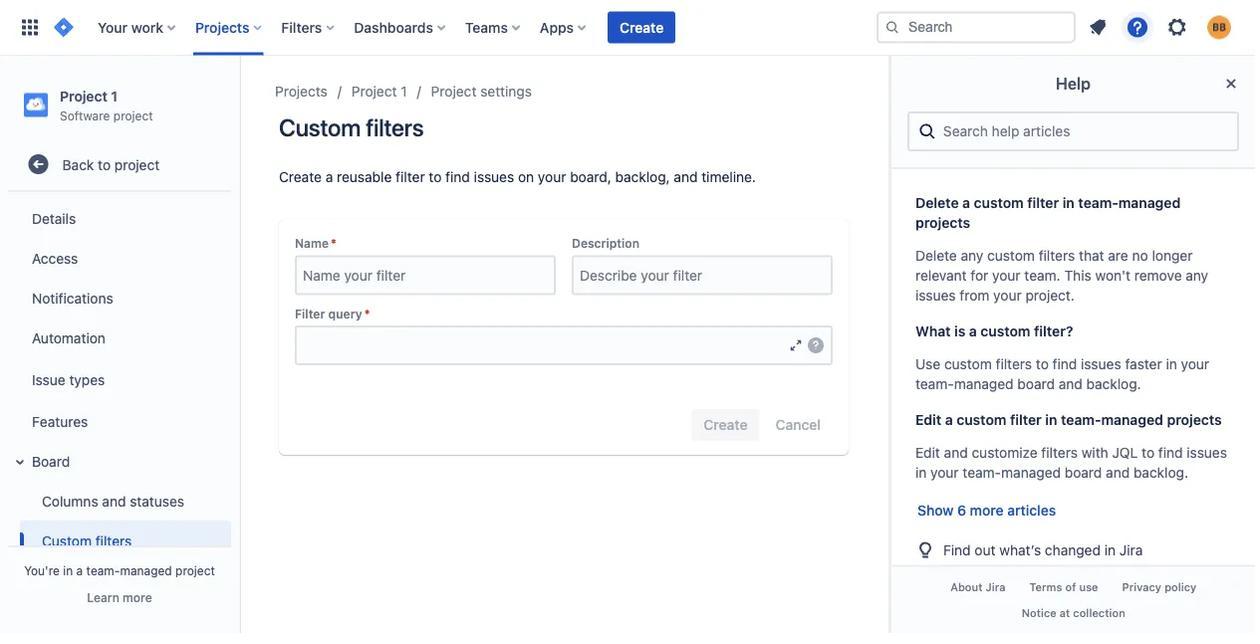 Task type: locate. For each thing, give the bounding box(es) containing it.
custom inside group
[[42, 533, 92, 549]]

edit a custom filter in team-managed projects
[[915, 412, 1222, 428]]

1 vertical spatial filter
[[1027, 195, 1059, 211]]

1 horizontal spatial more
[[970, 503, 1004, 519]]

0 vertical spatial projects
[[195, 19, 249, 35]]

statuses
[[130, 493, 184, 509]]

delete inside delete a custom filter in team-managed projects
[[915, 195, 959, 211]]

team-
[[1078, 195, 1119, 211], [915, 376, 954, 392], [1061, 412, 1101, 428], [963, 465, 1001, 481], [86, 564, 120, 578]]

any up for
[[961, 248, 984, 264]]

managed up no
[[1119, 195, 1181, 211]]

edit
[[915, 412, 942, 428], [915, 445, 940, 461]]

a
[[325, 169, 333, 185], [962, 195, 970, 211], [969, 323, 977, 340], [945, 412, 953, 428], [76, 564, 83, 578]]

edit inside edit and customize filters with jql to find issues in your team-managed board and backlog.
[[915, 445, 940, 461]]

JQL query field
[[297, 328, 788, 364]]

a up relevant
[[962, 195, 970, 211]]

0 vertical spatial project
[[113, 108, 153, 122]]

* right name
[[331, 237, 336, 251]]

edit down use
[[915, 412, 942, 428]]

and up edit a custom filter in team-managed projects
[[1059, 376, 1083, 392]]

custom down is
[[944, 356, 992, 373]]

project inside project 1 software project
[[60, 88, 107, 104]]

1 horizontal spatial projects
[[275, 83, 328, 100]]

2 vertical spatial find
[[1158, 445, 1183, 461]]

1 up back to project
[[111, 88, 118, 104]]

help image
[[1126, 15, 1150, 39]]

filter
[[396, 169, 425, 185], [1027, 195, 1059, 211], [1010, 412, 1042, 428]]

filters up you're in a team-managed project on the bottom left of page
[[95, 533, 132, 549]]

1 vertical spatial projects
[[1167, 412, 1222, 428]]

projects inside delete a custom filter in team-managed projects
[[915, 215, 970, 231]]

0 horizontal spatial project
[[60, 88, 107, 104]]

0 horizontal spatial jira
[[985, 581, 1005, 594]]

managed down customize
[[1001, 465, 1061, 481]]

team- up learn
[[86, 564, 120, 578]]

0 vertical spatial projects
[[915, 215, 970, 231]]

filters down what is a custom filter?
[[996, 356, 1032, 373]]

issues inside 'delete any custom filters that are no longer relevant for your team. this won't remove any issues from your project.'
[[915, 287, 956, 304]]

0 horizontal spatial any
[[961, 248, 984, 264]]

custom inside 'delete any custom filters that are no longer relevant for your team. this won't remove any issues from your project.'
[[987, 248, 1035, 264]]

board up edit a custom filter in team-managed projects
[[1017, 376, 1055, 392]]

a inside delete a custom filter in team-managed projects
[[962, 195, 970, 211]]

details link
[[8, 198, 231, 238]]

filters inside 'delete any custom filters that are no longer relevant for your team. this won't remove any issues from your project.'
[[1039, 248, 1075, 264]]

0 vertical spatial *
[[331, 237, 336, 251]]

filter right reusable
[[396, 169, 425, 185]]

custom filters down columns
[[42, 533, 132, 549]]

privacy policy
[[1122, 581, 1196, 594]]

0 horizontal spatial projects
[[195, 19, 249, 35]]

projects
[[915, 215, 970, 231], [1167, 412, 1222, 428]]

project 1
[[351, 83, 407, 100]]

show
[[917, 503, 954, 519]]

jira up privacy
[[1120, 542, 1143, 558]]

2 edit from the top
[[915, 445, 940, 461]]

custom filters
[[279, 114, 424, 141], [42, 533, 132, 549]]

project for project settings
[[431, 83, 477, 100]]

1 vertical spatial more
[[123, 591, 152, 605]]

and down board button
[[102, 493, 126, 509]]

create left reusable
[[279, 169, 322, 185]]

custom
[[279, 114, 361, 141], [42, 533, 92, 549]]

delete inside 'delete any custom filters that are no longer relevant for your team. this won't remove any issues from your project.'
[[915, 248, 957, 264]]

1 vertical spatial *
[[364, 307, 370, 321]]

filter up team. on the right of the page
[[1027, 195, 1059, 211]]

managed
[[1119, 195, 1181, 211], [954, 376, 1014, 392], [1101, 412, 1163, 428], [1001, 465, 1061, 481], [120, 564, 172, 578]]

1 vertical spatial project
[[114, 156, 160, 173]]

filter for create
[[396, 169, 425, 185]]

2 horizontal spatial find
[[1158, 445, 1183, 461]]

custom down projects link
[[279, 114, 361, 141]]

more
[[970, 503, 1004, 519], [123, 591, 152, 605]]

1 edit from the top
[[915, 412, 942, 428]]

privacy policy link
[[1110, 575, 1208, 601]]

out
[[975, 542, 996, 558]]

notice at collection
[[1021, 607, 1125, 619]]

in down search help articles field
[[1063, 195, 1075, 211]]

filters inside edit and customize filters with jql to find issues in your team-managed board and backlog.
[[1041, 445, 1078, 461]]

project inside project 1 link
[[351, 83, 397, 100]]

filters inside custom filters link
[[95, 533, 132, 549]]

1 horizontal spatial custom filters
[[279, 114, 424, 141]]

your
[[538, 169, 566, 185], [992, 267, 1021, 284], [993, 287, 1022, 304], [1181, 356, 1209, 373], [931, 465, 959, 481]]

*
[[331, 237, 336, 251], [364, 307, 370, 321]]

1 horizontal spatial board
[[1065, 465, 1102, 481]]

0 vertical spatial filter
[[396, 169, 425, 185]]

project left settings
[[431, 83, 477, 100]]

1 vertical spatial custom
[[42, 533, 92, 549]]

software
[[60, 108, 110, 122]]

project up details link
[[114, 156, 160, 173]]

group
[[4, 192, 231, 634]]

issues inside the use custom filters to find issues faster in your team-managed board and backlog.
[[1081, 356, 1121, 373]]

project inside project settings link
[[431, 83, 477, 100]]

0 horizontal spatial more
[[123, 591, 152, 605]]

0 horizontal spatial create
[[279, 169, 322, 185]]

0 horizontal spatial board
[[1017, 376, 1055, 392]]

you're
[[24, 564, 60, 578]]

1 horizontal spatial custom
[[279, 114, 361, 141]]

custom inside the use custom filters to find issues faster in your team-managed board and backlog.
[[944, 356, 992, 373]]

1 delete from the top
[[915, 195, 959, 211]]

banner
[[0, 0, 1255, 56]]

1 horizontal spatial project
[[351, 83, 397, 100]]

in right faster
[[1166, 356, 1177, 373]]

1 vertical spatial jira
[[985, 581, 1005, 594]]

any down longer
[[1186, 267, 1208, 284]]

issue types
[[32, 371, 105, 388]]

issues left on
[[474, 169, 514, 185]]

1 horizontal spatial jira
[[1120, 542, 1143, 558]]

what's
[[999, 542, 1041, 558]]

your inside edit and customize filters with jql to find issues in your team-managed board and backlog.
[[931, 465, 959, 481]]

dashboards button
[[348, 11, 453, 43]]

1 inside project 1 software project
[[111, 88, 118, 104]]

team- inside edit and customize filters with jql to find issues in your team-managed board and backlog.
[[963, 465, 1001, 481]]

on
[[518, 169, 534, 185]]

find out what's changed in jira
[[943, 542, 1143, 558]]

1 vertical spatial find
[[1053, 356, 1077, 373]]

expand image
[[8, 450, 32, 474]]

your right faster
[[1181, 356, 1209, 373]]

to inside edit and customize filters with jql to find issues in your team-managed board and backlog.
[[1142, 445, 1155, 461]]

projects button
[[189, 11, 269, 43]]

jira software image
[[52, 15, 76, 39], [52, 15, 76, 39]]

create for create
[[620, 19, 664, 35]]

project right the "software"
[[113, 108, 153, 122]]

1 horizontal spatial 1
[[401, 83, 407, 100]]

1 for project 1
[[401, 83, 407, 100]]

more right 6 in the right of the page
[[970, 503, 1004, 519]]

a down what
[[945, 412, 953, 428]]

remove
[[1134, 267, 1182, 284]]

1 vertical spatial custom filters
[[42, 533, 132, 549]]

Name your filter field
[[297, 258, 554, 293]]

1 vertical spatial projects
[[275, 83, 328, 100]]

filter inside delete a custom filter in team-managed projects
[[1027, 195, 1059, 211]]

custom up customize
[[957, 412, 1007, 428]]

* right query
[[364, 307, 370, 321]]

learn more button
[[87, 590, 152, 606]]

use custom filters to find issues faster in your team-managed board and backlog.
[[915, 356, 1209, 392]]

1 horizontal spatial find
[[1053, 356, 1077, 373]]

team- down use
[[915, 376, 954, 392]]

custom up for
[[974, 195, 1024, 211]]

delete
[[915, 195, 959, 211], [915, 248, 957, 264]]

project settings
[[431, 83, 532, 100]]

0 vertical spatial any
[[961, 248, 984, 264]]

0 vertical spatial backlog.
[[1086, 376, 1141, 392]]

backlog. down jql
[[1134, 465, 1188, 481]]

access link
[[8, 238, 231, 278]]

in
[[1063, 195, 1075, 211], [1166, 356, 1177, 373], [1045, 412, 1057, 428], [915, 465, 927, 481], [1104, 542, 1116, 558], [63, 564, 73, 578]]

your right for
[[992, 267, 1021, 284]]

and
[[674, 169, 698, 185], [1059, 376, 1083, 392], [944, 445, 968, 461], [1106, 465, 1130, 481], [102, 493, 126, 509]]

longer
[[1152, 248, 1193, 264]]

filters up team. on the right of the page
[[1039, 248, 1075, 264]]

0 vertical spatial board
[[1017, 376, 1055, 392]]

in right changed
[[1104, 542, 1116, 558]]

1 horizontal spatial any
[[1186, 267, 1208, 284]]

details
[[32, 210, 76, 226]]

create right apps dropdown button
[[620, 19, 664, 35]]

help
[[1056, 74, 1091, 93]]

terms of use
[[1029, 581, 1098, 594]]

projects inside projects dropdown button
[[195, 19, 249, 35]]

0 horizontal spatial custom filters
[[42, 533, 132, 549]]

to right jql
[[1142, 445, 1155, 461]]

backlog. inside the use custom filters to find issues faster in your team-managed board and backlog.
[[1086, 376, 1141, 392]]

0 horizontal spatial 1
[[111, 88, 118, 104]]

custom up team. on the right of the page
[[987, 248, 1035, 264]]

2 horizontal spatial project
[[431, 83, 477, 100]]

to right reusable
[[429, 169, 442, 185]]

board down with
[[1065, 465, 1102, 481]]

are
[[1108, 248, 1128, 264]]

jira right about
[[985, 581, 1005, 594]]

edit up show
[[915, 445, 940, 461]]

create inside button
[[620, 19, 664, 35]]

find left on
[[445, 169, 470, 185]]

team- up that
[[1078, 195, 1119, 211]]

1 vertical spatial edit
[[915, 445, 940, 461]]

managed inside delete a custom filter in team-managed projects
[[1119, 195, 1181, 211]]

won't
[[1095, 267, 1131, 284]]

banner containing your work
[[0, 0, 1255, 56]]

backlog. inside edit and customize filters with jql to find issues in your team-managed board and backlog.
[[1134, 465, 1188, 481]]

issues left faster
[[1081, 356, 1121, 373]]

project up the "software"
[[60, 88, 107, 104]]

0 vertical spatial delete
[[915, 195, 959, 211]]

any
[[961, 248, 984, 264], [1186, 267, 1208, 284]]

and down jql
[[1106, 465, 1130, 481]]

0 vertical spatial create
[[620, 19, 664, 35]]

1 horizontal spatial create
[[620, 19, 664, 35]]

more inside button
[[123, 591, 152, 605]]

custom filters inside group
[[42, 533, 132, 549]]

projects right sidebar navigation icon
[[275, 83, 328, 100]]

columns and statuses
[[42, 493, 184, 509]]

edit for edit and customize filters with jql to find issues in your team-managed board and backlog.
[[915, 445, 940, 461]]

board
[[32, 453, 70, 469]]

1 vertical spatial create
[[279, 169, 322, 185]]

features link
[[8, 402, 231, 441]]

issues down relevant
[[915, 287, 956, 304]]

6
[[957, 503, 966, 519]]

your right from on the right top of page
[[993, 287, 1022, 304]]

show 6 more articles
[[917, 503, 1056, 519]]

managed down what is a custom filter?
[[954, 376, 1014, 392]]

in right you're
[[63, 564, 73, 578]]

projects up sidebar navigation icon
[[195, 19, 249, 35]]

projects for projects link
[[275, 83, 328, 100]]

project
[[113, 108, 153, 122], [114, 156, 160, 173], [175, 564, 215, 578]]

backlog. down faster
[[1086, 376, 1141, 392]]

0 horizontal spatial custom
[[42, 533, 92, 549]]

team- down customize
[[963, 465, 1001, 481]]

to down filter? on the bottom
[[1036, 356, 1049, 373]]

notice at collection link
[[1010, 601, 1137, 626]]

settings image
[[1165, 15, 1189, 39]]

custom filters down project 1 link
[[279, 114, 424, 141]]

project settings link
[[431, 80, 532, 104]]

issues right jql
[[1187, 445, 1227, 461]]

filter up customize
[[1010, 412, 1042, 428]]

learn more
[[87, 591, 152, 605]]

filters down edit a custom filter in team-managed projects
[[1041, 445, 1078, 461]]

2 vertical spatial filter
[[1010, 412, 1042, 428]]

1
[[401, 83, 407, 100], [111, 88, 118, 104]]

project down dashboards on the top left of page
[[351, 83, 397, 100]]

0 horizontal spatial projects
[[915, 215, 970, 231]]

0 horizontal spatial find
[[445, 169, 470, 185]]

custom up you're
[[42, 533, 92, 549]]

custom right is
[[981, 323, 1031, 340]]

your work button
[[92, 11, 183, 43]]

1 vertical spatial delete
[[915, 248, 957, 264]]

project 1 software project
[[60, 88, 153, 122]]

a left reusable
[[325, 169, 333, 185]]

project inside project 1 software project
[[113, 108, 153, 122]]

1 down dashboards dropdown button
[[401, 83, 407, 100]]

board inside the use custom filters to find issues faster in your team-managed board and backlog.
[[1017, 376, 1055, 392]]

1 vertical spatial backlog.
[[1134, 465, 1188, 481]]

find right jql
[[1158, 445, 1183, 461]]

more down you're in a team-managed project on the bottom left of page
[[123, 591, 152, 605]]

create button
[[608, 11, 676, 43]]

in up show
[[915, 465, 927, 481]]

and left customize
[[944, 445, 968, 461]]

0 vertical spatial edit
[[915, 412, 942, 428]]

jira
[[1120, 542, 1143, 558], [985, 581, 1005, 594]]

find
[[445, 169, 470, 185], [1053, 356, 1077, 373], [1158, 445, 1183, 461]]

to right back
[[98, 156, 111, 173]]

project down custom filters link
[[175, 564, 215, 578]]

2 vertical spatial project
[[175, 564, 215, 578]]

projects link
[[275, 80, 328, 104]]

learn
[[87, 591, 119, 605]]

2 delete from the top
[[915, 248, 957, 264]]

1 horizontal spatial projects
[[1167, 412, 1222, 428]]

find down filter? on the bottom
[[1053, 356, 1077, 373]]

filters inside the use custom filters to find issues faster in your team-managed board and backlog.
[[996, 356, 1032, 373]]

custom for edit a custom filter in team-managed projects
[[957, 412, 1007, 428]]

your up show
[[931, 465, 959, 481]]

backlog.
[[1086, 376, 1141, 392], [1134, 465, 1188, 481]]

issues
[[474, 169, 514, 185], [915, 287, 956, 304], [1081, 356, 1121, 373], [1187, 445, 1227, 461]]

board
[[1017, 376, 1055, 392], [1065, 465, 1102, 481]]

team- up with
[[1061, 412, 1101, 428]]

1 vertical spatial any
[[1186, 267, 1208, 284]]

collection
[[1073, 607, 1125, 619]]

1 vertical spatial board
[[1065, 465, 1102, 481]]

0 vertical spatial more
[[970, 503, 1004, 519]]

notifications
[[32, 290, 113, 306]]

0 vertical spatial find
[[445, 169, 470, 185]]

custom inside delete a custom filter in team-managed projects
[[974, 195, 1024, 211]]



Task type: vqa. For each thing, say whether or not it's contained in the screenshot.
Getting started in Confluence link in the left of the page
no



Task type: describe. For each thing, give the bounding box(es) containing it.
delete any custom filters that are no longer relevant for your team. this won't remove any issues from your project.
[[915, 248, 1208, 304]]

types
[[69, 371, 105, 388]]

team- inside the use custom filters to find issues faster in your team-managed board and backlog.
[[915, 376, 954, 392]]

back
[[62, 156, 94, 173]]

find inside edit and customize filters with jql to find issues in your team-managed board and backlog.
[[1158, 445, 1183, 461]]

filters
[[281, 19, 322, 35]]

issues inside edit and customize filters with jql to find issues in your team-managed board and backlog.
[[1187, 445, 1227, 461]]

projects for edit a custom filter in team-managed projects
[[1167, 412, 1222, 428]]

close image
[[1219, 72, 1243, 96]]

terms of use link
[[1017, 575, 1110, 601]]

edit and customize filters with jql to find issues in your team-managed board and backlog.
[[915, 445, 1227, 481]]

issue types link
[[8, 358, 231, 402]]

in inside edit and customize filters with jql to find issues in your team-managed board and backlog.
[[915, 465, 927, 481]]

delete for delete a custom filter in team-managed projects
[[915, 195, 959, 211]]

project 1 link
[[351, 80, 407, 104]]

a right you're
[[76, 564, 83, 578]]

query
[[328, 307, 362, 321]]

show 6 more articles button
[[907, 499, 1066, 523]]

about jira button
[[938, 575, 1017, 601]]

this
[[1064, 267, 1092, 284]]

privacy
[[1122, 581, 1161, 594]]

project.
[[1026, 287, 1075, 304]]

you're in a team-managed project
[[24, 564, 215, 578]]

features
[[32, 413, 88, 430]]

automation
[[32, 330, 105, 346]]

notifications image
[[1086, 15, 1110, 39]]

faster
[[1125, 356, 1162, 373]]

managed inside the use custom filters to find issues faster in your team-managed board and backlog.
[[954, 376, 1014, 392]]

and inside group
[[102, 493, 126, 509]]

0 horizontal spatial *
[[331, 237, 336, 251]]

description
[[572, 237, 640, 251]]

editor image
[[788, 338, 804, 354]]

create a reusable filter to find issues on your board, backlog, and timeline.
[[279, 169, 756, 185]]

for
[[971, 267, 988, 284]]

in inside delete a custom filter in team-managed projects
[[1063, 195, 1075, 211]]

filter for edit
[[1010, 412, 1042, 428]]

group containing details
[[4, 192, 231, 634]]

in down the use custom filters to find issues faster in your team-managed board and backlog.
[[1045, 412, 1057, 428]]

your work
[[98, 19, 163, 35]]

is
[[954, 323, 966, 340]]

a for create
[[325, 169, 333, 185]]

your right on
[[538, 169, 566, 185]]

create for create a reusable filter to find issues on your board, backlog, and timeline.
[[279, 169, 322, 185]]

filter for delete
[[1027, 195, 1059, 211]]

find inside the use custom filters to find issues faster in your team-managed board and backlog.
[[1053, 356, 1077, 373]]

a for delete
[[962, 195, 970, 211]]

filters down project 1 link
[[366, 114, 424, 141]]

teams
[[465, 19, 508, 35]]

search image
[[885, 19, 901, 35]]

managed up jql
[[1101, 412, 1163, 428]]

custom for delete any custom filters that are no longer relevant for your team. this won't remove any issues from your project.
[[987, 248, 1035, 264]]

project for project 1
[[351, 83, 397, 100]]

team- inside delete a custom filter in team-managed projects
[[1078, 195, 1119, 211]]

edit for edit a custom filter in team-managed projects
[[915, 412, 942, 428]]

access
[[32, 250, 78, 266]]

team.
[[1024, 267, 1061, 284]]

0 vertical spatial custom filters
[[279, 114, 424, 141]]

name
[[295, 237, 329, 251]]

board,
[[570, 169, 611, 185]]

delete for delete any custom filters that are no longer relevant for your team. this won't remove any issues from your project.
[[915, 248, 957, 264]]

filter
[[295, 307, 325, 321]]

and left timeline. on the right top
[[674, 169, 698, 185]]

and inside the use custom filters to find issues faster in your team-managed board and backlog.
[[1059, 376, 1083, 392]]

syntax help image
[[808, 338, 824, 354]]

1 for project 1 software project
[[111, 88, 118, 104]]

customize
[[972, 445, 1038, 461]]

use
[[1079, 581, 1098, 594]]

to inside the use custom filters to find issues faster in your team-managed board and backlog.
[[1036, 356, 1049, 373]]

appswitcher icon image
[[18, 15, 42, 39]]

find
[[943, 542, 971, 558]]

projects for projects dropdown button
[[195, 19, 249, 35]]

0 vertical spatial jira
[[1120, 542, 1143, 558]]

1 horizontal spatial *
[[364, 307, 370, 321]]

find out what's changed in jira link
[[907, 531, 1239, 568]]

sidebar navigation image
[[217, 80, 261, 120]]

delete a custom filter in team-managed projects
[[915, 195, 1181, 231]]

teams button
[[459, 11, 528, 43]]

filter?
[[1034, 323, 1073, 340]]

0 vertical spatial custom
[[279, 114, 361, 141]]

articles
[[1007, 503, 1056, 519]]

what
[[915, 323, 951, 340]]

settings
[[480, 83, 532, 100]]

apps
[[540, 19, 574, 35]]

columns and statuses link
[[20, 481, 231, 521]]

a right is
[[969, 323, 977, 340]]

reusable
[[337, 169, 392, 185]]

notifications link
[[8, 278, 231, 318]]

about
[[950, 581, 982, 594]]

apps button
[[534, 11, 594, 43]]

custom filters link
[[20, 521, 231, 561]]

board inside edit and customize filters with jql to find issues in your team-managed board and backlog.
[[1065, 465, 1102, 481]]

policy
[[1164, 581, 1196, 594]]

Search help articles field
[[937, 114, 1229, 149]]

projects for delete a custom filter in team-managed projects
[[915, 215, 970, 231]]

with
[[1082, 445, 1108, 461]]

a for edit
[[945, 412, 953, 428]]

more inside button
[[970, 503, 1004, 519]]

managed inside edit and customize filters with jql to find issues in your team-managed board and backlog.
[[1001, 465, 1061, 481]]

Search field
[[877, 11, 1076, 43]]

your
[[98, 19, 128, 35]]

back to project link
[[8, 145, 231, 184]]

that
[[1079, 248, 1104, 264]]

dashboards
[[354, 19, 433, 35]]

filters button
[[275, 11, 342, 43]]

work
[[131, 19, 163, 35]]

board button
[[8, 441, 231, 481]]

of
[[1065, 581, 1076, 594]]

notice
[[1021, 607, 1056, 619]]

primary element
[[12, 0, 877, 55]]

backlog,
[[615, 169, 670, 185]]

Description field
[[574, 258, 831, 293]]

columns
[[42, 493, 98, 509]]

managed down custom filters link
[[120, 564, 172, 578]]

terms
[[1029, 581, 1062, 594]]

your inside the use custom filters to find issues faster in your team-managed board and backlog.
[[1181, 356, 1209, 373]]

at
[[1059, 607, 1070, 619]]

your profile and settings image
[[1207, 15, 1231, 39]]

custom for delete a custom filter in team-managed projects
[[974, 195, 1024, 211]]

back to project
[[62, 156, 160, 173]]

in inside the use custom filters to find issues faster in your team-managed board and backlog.
[[1166, 356, 1177, 373]]

no
[[1132, 248, 1148, 264]]

timeline.
[[702, 169, 756, 185]]

jira inside button
[[985, 581, 1005, 594]]

use
[[915, 356, 941, 373]]

changed
[[1045, 542, 1101, 558]]

issue
[[32, 371, 65, 388]]

what is a custom filter?
[[915, 323, 1073, 340]]

relevant
[[915, 267, 967, 284]]

from
[[960, 287, 990, 304]]

about jira
[[950, 581, 1005, 594]]



